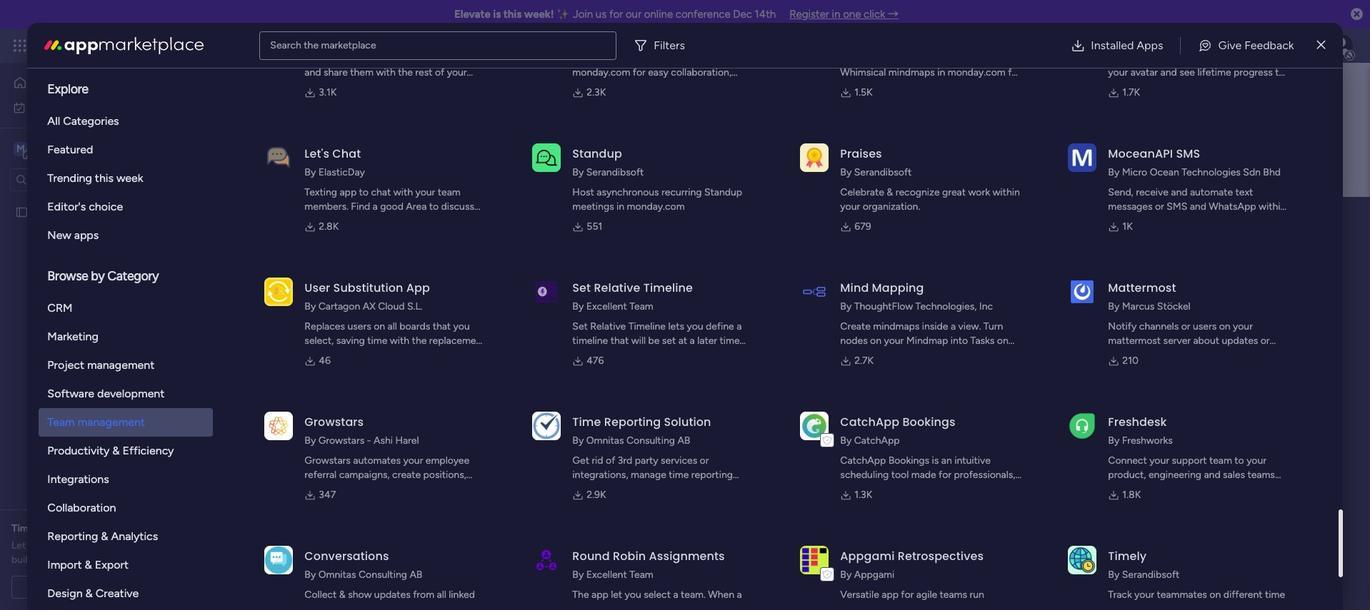 Task type: describe. For each thing, give the bounding box(es) containing it.
you inside replaces users on all boards that you select, saving time with the replacement process.
[[453, 321, 470, 333]]

by inside "growstars by growstars - ashi harel"
[[305, 435, 316, 447]]

track!
[[401, 484, 426, 496]]

in right register
[[832, 8, 841, 21]]

time for for
[[11, 523, 34, 535]]

updates inside notify channels or users on your mattermost server about updates or status changes on your board
[[1222, 335, 1259, 347]]

your inside make tasks fun and rewarding - level up your avatar and see lifetime progress the more you complete!
[[1109, 66, 1129, 79]]

freshworks
[[1122, 435, 1173, 447]]

all
[[47, 114, 60, 128]]

by inside set relative timeline by excellent team
[[573, 301, 584, 313]]

person
[[702, 604, 733, 611]]

register
[[790, 8, 830, 21]]

tool
[[892, 469, 909, 482]]

my
[[31, 101, 45, 113]]

ab inside time reporting solution by omnitas consulting ab
[[678, 435, 691, 447]]

within inside send, receive and automate text messages or sms and whatsapp within monday.com
[[1259, 201, 1287, 213]]

a right the when
[[737, 590, 742, 602]]

party
[[635, 455, 659, 467]]

members
[[361, 288, 409, 302]]

1 vertical spatial appgami
[[854, 570, 895, 582]]

by inside appgami retrospectives by appgami
[[841, 570, 852, 582]]

see
[[1180, 66, 1195, 79]]

app logo image for let's chat
[[265, 143, 293, 172]]

on down 'turn'
[[997, 335, 1009, 347]]

teams inside versatile app for agile teams run engaging and fun retrospectives righ
[[940, 590, 968, 602]]

channels
[[1140, 321, 1179, 333]]

inbox image
[[1151, 39, 1165, 53]]

app
[[406, 280, 430, 297]]

boards
[[269, 322, 300, 334]]

a inside 'create mindmaps inside a view. turn nodes on your mindmap into tasks on your board.'
[[951, 321, 956, 333]]

by inside mind mapping by thoughtflow technologies, inc
[[841, 301, 852, 313]]

and up customer
[[1204, 469, 1221, 482]]

and up complete!
[[1161, 66, 1177, 79]]

bookings for catchapp bookings is an intuitive scheduling tool made for professionals, to save time.
[[889, 455, 930, 467]]

on down server
[[1179, 349, 1190, 362]]

monday.com inside the get rid of 3rd party services or integrations, manage time reporting within your monday.com account
[[625, 484, 683, 496]]

home
[[33, 76, 60, 89]]

test inside test link
[[294, 356, 313, 368]]

analytics
[[111, 530, 158, 544]]

add
[[305, 52, 323, 64]]

your up requests
[[1247, 455, 1267, 467]]

collaboration
[[47, 502, 116, 515]]

one inside collect & show updates from all linked items in one place with conversation
[[342, 604, 359, 611]]

help image
[[1281, 39, 1295, 53]]

workspace image
[[14, 141, 28, 157]]

0 vertical spatial boards
[[309, 288, 344, 302]]

monday.com inside embed your pdfs right into monday.com for easy collaboration, proof reading and content management.
[[573, 66, 630, 79]]

to inside add loom recording to monday.com and share them with the rest of your team.
[[399, 52, 408, 64]]

more
[[1109, 81, 1132, 93]]

the inside replaces users on all boards that you select, saving time with the replacement process.
[[412, 335, 427, 347]]

click
[[864, 8, 886, 21]]

by inside catchapp bookings by catchapp
[[841, 435, 852, 447]]

apps
[[1137, 38, 1164, 52]]

editor's choice
[[47, 200, 123, 214]]

work for monday
[[115, 37, 141, 54]]

is inside catchapp bookings is an intuitive scheduling tool made for professionals, to save time.
[[932, 455, 939, 467]]

main inside workspace selection element
[[33, 142, 58, 155]]

monday.com inside add loom recording to monday.com and share them with the rest of your team.
[[411, 52, 469, 64]]

& inside growstars automates your employee referral campaigns, create positions, post, manage & keep track!
[[368, 484, 374, 496]]

and up select, on the bottom of the page
[[303, 322, 319, 334]]

of inside add loom recording to monday.com and share them with the rest of your team.
[[435, 66, 445, 79]]

- inside make tasks fun and rewarding - level up your avatar and see lifetime progress the more you complete!
[[1244, 52, 1248, 64]]

a right select
[[673, 590, 679, 602]]

replacement
[[429, 335, 486, 347]]

mattermost by marcus stöckel
[[1109, 280, 1191, 313]]

your up engineering
[[1150, 455, 1170, 467]]

551
[[587, 221, 603, 233]]

the app let you select a team. when a new item is created the next person i
[[573, 590, 742, 611]]

elasticday
[[319, 166, 365, 179]]

team for set
[[630, 301, 654, 313]]

excellent for relative
[[586, 301, 627, 313]]

3rd
[[618, 455, 633, 467]]

on up board. on the right bottom of page
[[870, 335, 882, 347]]

the inside make tasks fun and rewarding - level up your avatar and see lifetime progress the more you complete!
[[1276, 66, 1291, 79]]

apps marketplace image
[[45, 37, 204, 54]]

engaging
[[841, 604, 882, 611]]

standup inside the standup by serandibsoft
[[573, 146, 622, 162]]

2 vertical spatial workspace
[[495, 322, 544, 334]]

all inside replaces users on all boards that you select, saving time with the replacement process.
[[388, 321, 397, 333]]

s.l.
[[407, 301, 423, 313]]

or up server
[[1182, 321, 1191, 333]]

by inside freshdesk by freshworks
[[1109, 435, 1120, 447]]

free
[[63, 555, 83, 567]]

to inside catchapp bookings is an intuitive scheduling tool made for professionals, to save time.
[[841, 484, 850, 496]]

mindmaps inside 'create mindmaps inside a view. turn nodes on your mindmap into tasks on your board.'
[[873, 321, 920, 333]]

app logo image for standup
[[533, 143, 561, 172]]

for inside embed your pdfs right into monday.com for easy collaboration, proof reading and content management.
[[633, 66, 646, 79]]

easy
[[648, 66, 669, 79]]

in up replacement
[[466, 322, 474, 334]]

asynchronous
[[597, 187, 659, 199]]

and down product,
[[1109, 484, 1125, 496]]

within inside celebrate & recognize great work within your organization.
[[993, 187, 1020, 199]]

0 vertical spatial review
[[98, 523, 129, 535]]

micro
[[1122, 166, 1148, 179]]

see
[[250, 39, 267, 51]]

item
[[594, 604, 614, 611]]

a right at on the bottom
[[690, 335, 695, 347]]

0 vertical spatial management
[[144, 37, 222, 54]]

of inside the get rid of 3rd party services or integrations, manage time reporting within your monday.com account
[[606, 455, 615, 467]]

growstars for growstars by growstars - ashi harel
[[305, 414, 364, 431]]

your down members.
[[327, 215, 347, 227]]

an inside time for an expert review let our experts review what you've built so far. free of charge
[[52, 523, 63, 535]]

✨
[[557, 8, 570, 21]]

recurring
[[662, 187, 702, 199]]

1 vertical spatial growstars
[[319, 435, 365, 447]]

work for my
[[48, 101, 69, 113]]

all inside collect & show updates from all linked items in one place with conversation
[[437, 590, 446, 602]]

apps image
[[1214, 39, 1228, 53]]

team. inside the app let you select a team. when a new item is created the next person i
[[681, 590, 706, 602]]

integrations
[[47, 473, 109, 487]]

retrospectives
[[921, 604, 986, 611]]

browse by category
[[47, 269, 159, 284]]

& for reporting & analytics
[[101, 530, 108, 544]]

or right about
[[1261, 335, 1270, 347]]

to up sales
[[1235, 455, 1245, 467]]

see plans
[[250, 39, 293, 51]]

team management
[[47, 416, 145, 429]]

users inside replaces users on all boards that you select, saving time with the replacement process.
[[348, 321, 371, 333]]

let
[[611, 590, 623, 602]]

time inside set relative timeline lets you define a timeline that will be set at a later time (when triggered)
[[720, 335, 740, 347]]

consulting inside 'conversations by omnitas consulting ab'
[[359, 570, 407, 582]]

work inside celebrate & recognize great work within your organization.
[[969, 187, 990, 199]]

recent
[[269, 288, 306, 302]]

(when
[[573, 349, 601, 362]]

your down about
[[1193, 349, 1212, 362]]

1 vertical spatial team
[[47, 416, 75, 429]]

loom
[[326, 52, 351, 64]]

app logo image for moceanapi sms
[[1069, 143, 1097, 172]]

board
[[1215, 349, 1241, 362]]

technologies,
[[916, 301, 977, 313]]

your down nodes
[[841, 349, 861, 362]]

conversations
[[305, 549, 389, 565]]

featured
[[47, 143, 93, 156]]

zones.
[[1109, 604, 1137, 611]]

bhd
[[1264, 166, 1281, 179]]

embed for embed your pdfs right into monday.com for easy collaboration, proof reading and content management.
[[573, 52, 604, 64]]

or inside send, receive and automate text messages or sms and whatsapp within monday.com
[[1155, 201, 1165, 213]]

invite members image
[[1183, 39, 1197, 53]]

time for reporting
[[573, 414, 601, 431]]

1 vertical spatial workspace
[[417, 202, 540, 234]]

team. inside add loom recording to monday.com and share them with the rest of your team.
[[305, 81, 330, 93]]

management for team management
[[78, 416, 145, 429]]

& for collect & show updates from all linked items in one place with conversation
[[339, 590, 346, 602]]

with inside replaces users on all boards that you select, saving time with the replacement process.
[[390, 335, 410, 347]]

you inside embed the latest version of your whimsical mindmaps in monday.com for you and your team!
[[841, 81, 857, 93]]

the inside the app let you select a team. when a new item is created the next person i
[[663, 604, 678, 611]]

time for an expert review let our experts review what you've built so far. free of charge
[[11, 523, 167, 567]]

and inside embed the latest version of your whimsical mindmaps in monday.com for you and your team!
[[860, 81, 876, 93]]

to up find
[[359, 187, 369, 199]]

0 horizontal spatial team
[[349, 215, 372, 227]]

into inside embed your pdfs right into monday.com for easy collaboration, proof reading and content management.
[[678, 52, 695, 64]]

our inside time for an expert review let our experts review what you've built so far. free of charge
[[28, 540, 43, 552]]

for inside versatile app for agile teams run engaging and fun retrospectives righ
[[901, 590, 914, 602]]

1 vertical spatial main workspace
[[357, 202, 540, 234]]

app logo image for user substitution app
[[265, 278, 293, 306]]

select product image
[[13, 39, 27, 53]]

dashboards
[[322, 322, 374, 334]]

mapping
[[872, 280, 924, 297]]

a right the define
[[737, 321, 742, 333]]

created
[[626, 604, 660, 611]]

from
[[413, 590, 435, 602]]

by inside the standup by serandibsoft
[[573, 166, 584, 179]]

far.
[[47, 555, 61, 567]]

by inside praises by serandibsoft
[[841, 166, 852, 179]]

you down cloud
[[376, 322, 393, 334]]

app for let's chat
[[340, 187, 357, 199]]

app logo image for round robin assignments
[[533, 546, 561, 575]]

0 horizontal spatial this
[[95, 172, 114, 185]]

your inside growstars automates your employee referral campaigns, create positions, post, manage & keep track!
[[403, 455, 423, 467]]

your down product,
[[1109, 498, 1129, 510]]

a inside texting app to chat with your team members.  find a good area to discuss with your team
[[373, 201, 378, 213]]

be
[[648, 335, 660, 347]]

send,
[[1109, 187, 1134, 199]]

set
[[662, 335, 676, 347]]

in inside collect & show updates from all linked items in one place with conversation
[[332, 604, 340, 611]]

app logo image for mattermost
[[1069, 278, 1097, 306]]

app logo image for set relative timeline
[[533, 278, 561, 306]]

your up board. on the right bottom of page
[[884, 335, 904, 347]]

your up board
[[1233, 321, 1253, 333]]

visited
[[395, 322, 425, 334]]

your inside add loom recording to monday.com and share them with the rest of your team.
[[447, 66, 467, 79]]

serandibsoft for standup
[[586, 166, 644, 179]]

your inside celebrate & recognize great work within your organization.
[[841, 201, 861, 213]]

us
[[596, 8, 607, 21]]

the up the add
[[304, 39, 319, 51]]

workspace selection element
[[14, 140, 119, 159]]

new
[[573, 604, 591, 611]]

post,
[[305, 484, 327, 496]]

content
[[655, 81, 690, 93]]

with inside collect & show updates from all linked items in one place with conversation
[[388, 604, 408, 611]]

app logo image for praises
[[801, 143, 829, 172]]

you inside set relative timeline lets you define a timeline that will be set at a later time (when triggered)
[[687, 321, 704, 333]]

editor's
[[47, 200, 86, 214]]

& for import & export
[[85, 559, 92, 572]]

praises by serandibsoft
[[841, 146, 912, 179]]

home button
[[9, 71, 154, 94]]

0 vertical spatial team
[[438, 187, 461, 199]]

schedule a meeting
[[47, 582, 135, 594]]

project
[[47, 359, 84, 372]]

in inside host asynchronous recurring standup meetings in monday.com
[[617, 201, 625, 213]]

praises
[[841, 146, 882, 162]]

conversations by omnitas consulting ab
[[305, 549, 423, 582]]

and down ocean
[[1171, 187, 1188, 199]]

your right version
[[966, 52, 986, 64]]

embed the latest version of your whimsical mindmaps in monday.com for you and your team!
[[841, 52, 1021, 93]]

track your teammates on different time zones.
[[1109, 590, 1286, 611]]

app logo image for freshdesk
[[1069, 412, 1097, 441]]

0 horizontal spatial reporting
[[47, 530, 98, 544]]

on inside track your teammates on different time zones.
[[1210, 590, 1221, 602]]

your right 1.5k
[[879, 81, 899, 93]]

fun inside versatile app for agile teams run engaging and fun retrospectives righ
[[904, 604, 919, 611]]

timeline for set relative timeline lets you define a timeline that will be set at a later time (when triggered)
[[629, 321, 666, 333]]

you inside the app let you select a team. when a new item is created the next person i
[[625, 590, 642, 602]]

professionals,
[[954, 469, 1016, 482]]

mindmaps inside embed the latest version of your whimsical mindmaps in monday.com for you and your team!
[[889, 66, 935, 79]]

get
[[573, 455, 589, 467]]

1 vertical spatial catchapp
[[854, 435, 900, 447]]

main workspace inside workspace selection element
[[33, 142, 117, 155]]

monday
[[64, 37, 113, 54]]

& for celebrate & recognize great work within your organization.
[[887, 187, 893, 199]]

engineering
[[1149, 469, 1202, 482]]

your inside track your teammates on different time zones.
[[1135, 590, 1155, 602]]

your inside the get rid of 3rd party services or integrations, manage time reporting within your monday.com account
[[603, 484, 622, 496]]

0 vertical spatial our
[[626, 8, 642, 21]]

mind
[[841, 280, 869, 297]]

solution
[[664, 414, 711, 431]]

0 vertical spatial appgami
[[841, 549, 895, 565]]

dapulse x slim image
[[1317, 37, 1326, 54]]

1 horizontal spatial main
[[357, 202, 412, 234]]

2 vertical spatial this
[[477, 322, 493, 334]]

by
[[91, 269, 105, 284]]

and inside add loom recording to monday.com and share them with the rest of your team.
[[305, 66, 321, 79]]

whatsapp
[[1209, 201, 1257, 213]]

campaigns,
[[339, 469, 390, 482]]



Task type: locate. For each thing, give the bounding box(es) containing it.
the left rest
[[398, 66, 413, 79]]

timeline inside set relative timeline lets you define a timeline that will be set at a later time (when triggered)
[[629, 321, 666, 333]]

you up replacement
[[453, 321, 470, 333]]

relative for set relative timeline by excellent team
[[594, 280, 641, 297]]

0 vertical spatial team
[[630, 301, 654, 313]]

time inside time for an expert review let our experts review what you've built so far. free of charge
[[11, 523, 34, 535]]

serandibsoft
[[586, 166, 644, 179], [854, 166, 912, 179], [1122, 570, 1180, 582]]

2.3k
[[587, 86, 606, 99]]

1 excellent from the top
[[586, 301, 627, 313]]

app logo image
[[265, 143, 293, 172], [533, 143, 561, 172], [801, 143, 829, 172], [1069, 143, 1097, 172], [265, 278, 293, 306], [533, 278, 561, 306], [801, 278, 829, 306], [1069, 278, 1097, 306], [265, 412, 293, 441], [533, 412, 561, 441], [801, 412, 829, 441], [1069, 412, 1097, 441], [265, 546, 293, 575], [533, 546, 561, 575], [801, 546, 829, 575], [1069, 546, 1097, 575]]

0 vertical spatial omnitas
[[586, 435, 624, 447]]

2 vertical spatial growstars
[[305, 455, 351, 467]]

employee
[[426, 455, 470, 467]]

fun inside make tasks fun and rewarding - level up your avatar and see lifetime progress the more you complete!
[[1160, 52, 1175, 64]]

boards down s.l.
[[400, 321, 430, 333]]

to right area
[[429, 201, 439, 213]]

embed inside embed your pdfs right into monday.com for easy collaboration, proof reading and content management.
[[573, 52, 604, 64]]

with inside add loom recording to monday.com and share them with the rest of your team.
[[376, 66, 396, 79]]

by up referral
[[305, 435, 316, 447]]

1 vertical spatial mindmaps
[[873, 321, 920, 333]]

an inside catchapp bookings is an intuitive scheduling tool made for professionals, to save time.
[[942, 455, 952, 467]]

test list box
[[0, 197, 182, 417]]

freshdesk
[[1109, 414, 1167, 431]]

0 horizontal spatial serandibsoft
[[586, 166, 644, 179]]

trending this week
[[47, 172, 143, 185]]

cartagon
[[319, 301, 360, 313]]

triggered)
[[603, 349, 648, 362]]

timeline inside set relative timeline by excellent team
[[644, 280, 693, 297]]

texting app to chat with your team members.  find a good area to discuss with your team
[[305, 187, 474, 227]]

this
[[504, 8, 522, 21], [95, 172, 114, 185], [477, 322, 493, 334]]

pdfs
[[629, 52, 652, 64]]

2 horizontal spatial is
[[932, 455, 939, 467]]

to left save
[[841, 484, 850, 496]]

1 horizontal spatial serandibsoft
[[854, 166, 912, 179]]

0 vertical spatial an
[[942, 455, 952, 467]]

one left click
[[843, 8, 861, 21]]

1 vertical spatial an
[[52, 523, 63, 535]]

of right rest
[[435, 66, 445, 79]]

feedback
[[1245, 38, 1295, 52]]

0 vertical spatial time
[[573, 414, 601, 431]]

in inside embed the latest version of your whimsical mindmaps in monday.com for you and your team!
[[938, 66, 946, 79]]

mind mapping by thoughtflow technologies, inc
[[841, 280, 993, 313]]

manage inside growstars automates your employee referral campaigns, create positions, post, manage & keep track!
[[330, 484, 365, 496]]

team inside "round robin assignments by excellent team"
[[630, 570, 654, 582]]

monday.com down version
[[948, 66, 1006, 79]]

0 vertical spatial bookings
[[903, 414, 956, 431]]

0 horizontal spatial work
[[48, 101, 69, 113]]

fun right tasks
[[1160, 52, 1175, 64]]

in right items
[[332, 604, 340, 611]]

within down bhd
[[1259, 201, 1287, 213]]

1 vertical spatial timeline
[[629, 321, 666, 333]]

let's chat by elasticday
[[305, 146, 365, 179]]

your left pdfs
[[607, 52, 627, 64]]

0 horizontal spatial consulting
[[359, 570, 407, 582]]

set for set relative timeline by excellent team
[[573, 280, 591, 297]]

boards and dashboards you visited recently in this workspace
[[269, 322, 544, 334]]

boards inside replaces users on all boards that you select, saving time with the replacement process.
[[400, 321, 430, 333]]

2 horizontal spatial this
[[504, 8, 522, 21]]

work right great
[[969, 187, 990, 199]]

you down avatar
[[1134, 81, 1151, 93]]

&
[[887, 187, 893, 199], [112, 444, 120, 458], [368, 484, 374, 496], [101, 530, 108, 544], [85, 559, 92, 572], [85, 587, 93, 601], [339, 590, 346, 602]]

- left the level
[[1244, 52, 1248, 64]]

0 vertical spatial growstars
[[305, 414, 364, 431]]

of right version
[[954, 52, 964, 64]]

app logo image for growstars
[[265, 412, 293, 441]]

0 horizontal spatial fun
[[904, 604, 919, 611]]

search everything image
[[1249, 39, 1263, 53]]

0 vertical spatial relative
[[594, 280, 641, 297]]

0 vertical spatial that
[[433, 321, 451, 333]]

1 horizontal spatial into
[[951, 335, 968, 347]]

your right rest
[[447, 66, 467, 79]]

help button
[[1249, 570, 1299, 594]]

and down the add
[[305, 66, 321, 79]]

into inside 'create mindmaps inside a view. turn nodes on your mindmap into tasks on your board.'
[[951, 335, 968, 347]]

1 vertical spatial test
[[294, 356, 313, 368]]

team for round
[[630, 570, 654, 582]]

with up good
[[394, 187, 413, 199]]

our left the online at the top
[[626, 8, 642, 21]]

at
[[679, 335, 688, 347]]

1 vertical spatial -
[[367, 435, 371, 447]]

that inside replaces users on all boards that you select, saving time with the replacement process.
[[433, 321, 451, 333]]

1 vertical spatial review
[[81, 540, 111, 552]]

consulting inside time reporting solution by omnitas consulting ab
[[627, 435, 675, 447]]

210
[[1123, 355, 1139, 367]]

1 vertical spatial within
[[1259, 201, 1287, 213]]

design
[[47, 587, 83, 601]]

app logo image for timely
[[1069, 546, 1097, 575]]

0 horizontal spatial -
[[367, 435, 371, 447]]

team up discuss
[[438, 187, 461, 199]]

show
[[348, 590, 372, 602]]

option
[[0, 199, 182, 202]]

you up created
[[625, 590, 642, 602]]

0 horizontal spatial that
[[433, 321, 451, 333]]

crm
[[47, 302, 72, 315]]

2 vertical spatial catchapp
[[841, 455, 886, 467]]

monday.com down party
[[625, 484, 683, 496]]

set inside set relative timeline by excellent team
[[573, 280, 591, 297]]

0 horizontal spatial team.
[[305, 81, 330, 93]]

& left what
[[101, 530, 108, 544]]

teams inside connect your support team to your product, engineering and sales teams and streamline customer requests to your team.
[[1248, 469, 1275, 482]]

the inside embed the latest version of your whimsical mindmaps in monday.com for you and your team!
[[875, 52, 890, 64]]

server
[[1164, 335, 1191, 347]]

by up timeline
[[573, 301, 584, 313]]

0 horizontal spatial omnitas
[[319, 570, 356, 582]]

1.7k
[[1123, 86, 1141, 99]]

excellent for robin
[[586, 570, 627, 582]]

embed up proof
[[573, 52, 604, 64]]

0 vertical spatial timeline
[[644, 280, 693, 297]]

monday.com inside send, receive and automate text messages or sms and whatsapp within monday.com
[[1109, 215, 1166, 227]]

give feedback button
[[1187, 31, 1306, 60]]

0 vertical spatial workspace
[[61, 142, 117, 155]]

users up saving
[[348, 321, 371, 333]]

and right engaging
[[885, 604, 901, 611]]

bookings up tool
[[889, 455, 930, 467]]

of inside embed the latest version of your whimsical mindmaps in monday.com for you and your team!
[[954, 52, 964, 64]]

test link
[[249, 342, 956, 382]]

1 vertical spatial team
[[349, 215, 372, 227]]

0 vertical spatial teams
[[1248, 469, 1275, 482]]

& right design at bottom left
[[85, 587, 93, 601]]

& for design & creative
[[85, 587, 93, 601]]

1 vertical spatial work
[[48, 101, 69, 113]]

to right recording at top
[[399, 52, 408, 64]]

by inside "round robin assignments by excellent team"
[[573, 570, 584, 582]]

and inside embed your pdfs right into monday.com for easy collaboration, proof reading and content management.
[[636, 81, 652, 93]]

1 vertical spatial into
[[951, 335, 968, 347]]

automate
[[1190, 187, 1233, 199]]

excellent up the let
[[586, 570, 627, 582]]

app inside the app let you select a team. when a new item is created the next person i
[[592, 590, 609, 602]]

mattermost
[[1109, 280, 1177, 297]]

0 horizontal spatial main
[[33, 142, 58, 155]]

set inside set relative timeline lets you define a timeline that will be set at a later time (when triggered)
[[573, 321, 588, 333]]

an up experts at the left bottom of the page
[[52, 523, 63, 535]]

or down "receive"
[[1155, 201, 1165, 213]]

1 vertical spatial management
[[87, 359, 155, 372]]

users up about
[[1193, 321, 1217, 333]]

ab down solution
[[678, 435, 691, 447]]

on up about
[[1220, 321, 1231, 333]]

into
[[678, 52, 695, 64], [951, 335, 968, 347]]

Main workspace field
[[353, 202, 1313, 234]]

the down up
[[1276, 66, 1291, 79]]

1 horizontal spatial app
[[592, 590, 609, 602]]

& inside collect & show updates from all linked items in one place with conversation
[[339, 590, 346, 602]]

0 horizontal spatial into
[[678, 52, 695, 64]]

teams up requests
[[1248, 469, 1275, 482]]

by down mind
[[841, 301, 852, 313]]

timeline
[[573, 335, 608, 347]]

timeline up be
[[629, 321, 666, 333]]

organization.
[[863, 201, 921, 213]]

0 horizontal spatial time
[[11, 523, 34, 535]]

sms up technologies
[[1177, 146, 1201, 162]]

with
[[376, 66, 396, 79], [394, 187, 413, 199], [305, 215, 324, 227], [390, 335, 410, 347], [388, 604, 408, 611]]

by inside 'conversations by omnitas consulting ab'
[[305, 570, 316, 582]]

main
[[33, 142, 58, 155], [357, 202, 412, 234]]

ab inside 'conversations by omnitas consulting ab'
[[410, 570, 423, 582]]

1 vertical spatial time
[[11, 523, 34, 535]]

and down automate
[[1190, 201, 1207, 213]]

manage down party
[[631, 469, 667, 482]]

0 horizontal spatial embed
[[573, 52, 604, 64]]

0 vertical spatial set
[[573, 280, 591, 297]]

manage inside the get rid of 3rd party services or integrations, manage time reporting within your monday.com account
[[631, 469, 667, 482]]

1 vertical spatial teams
[[940, 590, 968, 602]]

ashi
[[374, 435, 393, 447]]

monday.com inside embed the latest version of your whimsical mindmaps in monday.com for you and your team!
[[948, 66, 1006, 79]]

teams up retrospectives
[[940, 590, 968, 602]]

the down "visited"
[[412, 335, 427, 347]]

recently
[[427, 322, 464, 334]]

to right requests
[[1263, 484, 1272, 496]]

a
[[373, 201, 378, 213], [737, 321, 742, 333], [951, 321, 956, 333], [690, 335, 695, 347], [91, 582, 96, 594], [673, 590, 679, 602], [737, 590, 742, 602]]

1 vertical spatial relative
[[590, 321, 626, 333]]

2 users from the left
[[1193, 321, 1217, 333]]

1 horizontal spatial reporting
[[604, 414, 661, 431]]

is up made
[[932, 455, 939, 467]]

is down the let
[[616, 604, 623, 611]]

0 vertical spatial work
[[115, 37, 141, 54]]

catchapp bookings is an intuitive scheduling tool made for professionals, to save time.
[[841, 455, 1016, 496]]

public board image
[[15, 205, 29, 219]]

your inside embed your pdfs right into monday.com for easy collaboration, proof reading and content management.
[[607, 52, 627, 64]]

monday.com down messages
[[1109, 215, 1166, 227]]

1 horizontal spatial consulting
[[627, 435, 675, 447]]

app logo image for time reporting solution
[[533, 412, 561, 441]]

updates
[[1222, 335, 1259, 347], [374, 590, 411, 602]]

time.
[[875, 484, 897, 496]]

0 vertical spatial excellent
[[586, 301, 627, 313]]

serandibsoft inside the standup by serandibsoft
[[586, 166, 644, 179]]

set relative timeline by excellent team
[[573, 280, 693, 313]]

notifications image
[[1120, 39, 1134, 53]]

reporting inside time reporting solution by omnitas consulting ab
[[604, 414, 661, 431]]

0 horizontal spatial main workspace
[[33, 142, 117, 155]]

saving
[[336, 335, 365, 347]]

1 vertical spatial consulting
[[359, 570, 407, 582]]

embed inside embed the latest version of your whimsical mindmaps in monday.com for you and your team!
[[841, 52, 872, 64]]

schedule
[[47, 582, 88, 594]]

app for appgami retrospectives
[[882, 590, 899, 602]]

brad klo image
[[1331, 34, 1353, 57]]

efficiency
[[123, 444, 174, 458]]

0 vertical spatial team.
[[305, 81, 330, 93]]

the inside add loom recording to monday.com and share them with the rest of your team.
[[398, 66, 413, 79]]

1 horizontal spatial work
[[115, 37, 141, 54]]

1 vertical spatial sms
[[1167, 201, 1188, 213]]

test right the public board image
[[34, 206, 52, 218]]

join
[[573, 8, 593, 21]]

1 horizontal spatial an
[[942, 455, 952, 467]]

time inside track your teammates on different time zones.
[[1266, 590, 1286, 602]]

1 vertical spatial fun
[[904, 604, 919, 611]]

bookings inside catchapp bookings is an intuitive scheduling tool made for professionals, to save time.
[[889, 455, 930, 467]]

experts
[[46, 540, 79, 552]]

standup inside host asynchronous recurring standup meetings in monday.com
[[705, 187, 743, 199]]

users inside notify channels or users on your mattermost server about updates or status changes on your board
[[1193, 321, 1217, 333]]

1 vertical spatial manage
[[330, 484, 365, 496]]

Search in workspace field
[[30, 172, 119, 188]]

0 vertical spatial is
[[493, 8, 501, 21]]

3.1k
[[319, 86, 337, 99]]

whimsical
[[841, 66, 886, 79]]

product,
[[1109, 469, 1147, 482]]

set for set relative timeline lets you define a timeline that will be set at a later time (when triggered)
[[573, 321, 588, 333]]

app logo image for conversations
[[265, 546, 293, 575]]

0 horizontal spatial our
[[28, 540, 43, 552]]

growstars by growstars - ashi harel
[[305, 414, 419, 447]]

for inside time for an expert review let our experts review what you've built so far. free of charge
[[37, 523, 50, 535]]

consulting up party
[[627, 435, 675, 447]]

catchapp inside catchapp bookings is an intuitive scheduling tool made for professionals, to save time.
[[841, 455, 886, 467]]

collect & show updates from all linked items in one place with conversation
[[305, 590, 475, 611]]

a inside button
[[91, 582, 96, 594]]

1 vertical spatial this
[[95, 172, 114, 185]]

host
[[573, 187, 594, 199]]

within down integrations,
[[573, 484, 600, 496]]

1 vertical spatial reporting
[[47, 530, 98, 544]]

app right versatile at the bottom right of page
[[882, 590, 899, 602]]

2 horizontal spatial app
[[882, 590, 899, 602]]

of right free
[[85, 555, 95, 567]]

with down members.
[[305, 215, 324, 227]]

2 set from the top
[[573, 321, 588, 333]]

marketplace
[[321, 39, 376, 51]]

integrations,
[[573, 469, 629, 482]]

round
[[573, 549, 610, 565]]

on left different
[[1210, 590, 1221, 602]]

2 vertical spatial team
[[1210, 455, 1233, 467]]

mindmaps up the team!
[[889, 66, 935, 79]]

for inside catchapp bookings is an intuitive scheduling tool made for professionals, to save time.
[[939, 469, 952, 482]]

time inside time reporting solution by omnitas consulting ab
[[573, 414, 601, 431]]

test inside test 'list box'
[[34, 206, 52, 218]]

round robin assignments by excellent team
[[573, 549, 725, 582]]

your right track
[[1135, 590, 1155, 602]]

team down robin
[[630, 570, 654, 582]]

2 horizontal spatial team
[[1210, 455, 1233, 467]]

by inside let's chat by elasticday
[[305, 166, 316, 179]]

expert
[[66, 523, 96, 535]]

create
[[841, 321, 871, 333]]

0 horizontal spatial test
[[34, 206, 52, 218]]

0 vertical spatial all
[[388, 321, 397, 333]]

1 horizontal spatial embed
[[841, 52, 872, 64]]

0 horizontal spatial standup
[[573, 146, 622, 162]]

app inside texting app to chat with your team members.  find a good area to discuss with your team
[[340, 187, 357, 199]]

one
[[843, 8, 861, 21], [342, 604, 359, 611]]

1 vertical spatial team.
[[1131, 498, 1156, 510]]

by left micro
[[1109, 166, 1120, 179]]

updates inside collect & show updates from all linked items in one place with conversation
[[374, 590, 411, 602]]

0 vertical spatial one
[[843, 8, 861, 21]]

you inside make tasks fun and rewarding - level up your avatar and see lifetime progress the more you complete!
[[1134, 81, 1151, 93]]

project management
[[47, 359, 155, 372]]

of inside time for an expert review let our experts review what you've built so far. free of charge
[[85, 555, 95, 567]]

time up let
[[11, 523, 34, 535]]

app for round robin assignments
[[592, 590, 609, 602]]

with right place
[[388, 604, 408, 611]]

messages
[[1109, 201, 1153, 213]]

and inside versatile app for agile teams run engaging and fun retrospectives righ
[[885, 604, 901, 611]]

1 users from the left
[[348, 321, 371, 333]]

app logo image for mind mapping
[[801, 278, 829, 306]]

serandibsoft for praises
[[854, 166, 912, 179]]

by up get
[[573, 435, 584, 447]]

0 vertical spatial this
[[504, 8, 522, 21]]

catchapp for catchapp bookings by catchapp
[[841, 414, 900, 431]]

time down the define
[[720, 335, 740, 347]]

relative inside set relative timeline by excellent team
[[594, 280, 641, 297]]

serandibsoft inside timely by serandibsoft
[[1122, 570, 1180, 582]]

relative for set relative timeline lets you define a timeline that will be set at a later time (when triggered)
[[590, 321, 626, 333]]

timeline for set relative timeline by excellent team
[[644, 280, 693, 297]]

your up area
[[415, 187, 435, 199]]

growstars for growstars automates your employee referral campaigns, create positions, post, manage & keep track!
[[305, 455, 351, 467]]

- inside "growstars by growstars - ashi harel"
[[367, 435, 371, 447]]

0 vertical spatial catchapp
[[841, 414, 900, 431]]

& right free
[[85, 559, 92, 572]]

0 vertical spatial main
[[33, 142, 58, 155]]

catchapp for catchapp bookings is an intuitive scheduling tool made for professionals, to save time.
[[841, 455, 886, 467]]

share
[[324, 66, 348, 79]]

omnitas inside 'conversations by omnitas consulting ab'
[[319, 570, 356, 582]]

1 horizontal spatial team
[[438, 187, 461, 199]]

team up sales
[[1210, 455, 1233, 467]]

1 horizontal spatial all
[[437, 590, 446, 602]]

0 horizontal spatial within
[[573, 484, 600, 496]]

0 horizontal spatial ab
[[410, 570, 423, 582]]

2 excellent from the top
[[586, 570, 627, 582]]

bookings for catchapp bookings by catchapp
[[903, 414, 956, 431]]

bookings inside catchapp bookings by catchapp
[[903, 414, 956, 431]]

review
[[98, 523, 129, 535], [81, 540, 111, 552]]

complete!
[[1153, 81, 1199, 93]]

or inside the get rid of 3rd party services or integrations, manage time reporting within your monday.com account
[[700, 455, 709, 467]]

fun down agile
[[904, 604, 919, 611]]

so
[[34, 555, 44, 567]]

embed for embed the latest version of your whimsical mindmaps in monday.com for you and your team!
[[841, 52, 872, 64]]

export
[[95, 559, 129, 572]]

2 horizontal spatial serandibsoft
[[1122, 570, 1180, 582]]

ocean
[[1150, 166, 1180, 179]]

1 horizontal spatial manage
[[631, 469, 667, 482]]

1 horizontal spatial time
[[573, 414, 601, 431]]

you
[[841, 81, 857, 93], [1134, 81, 1151, 93], [453, 321, 470, 333], [687, 321, 704, 333], [376, 322, 393, 334], [625, 590, 642, 602]]

team inside connect your support team to your product, engineering and sales teams and streamline customer requests to your team.
[[1210, 455, 1233, 467]]

time inside the get rid of 3rd party services or integrations, manage time reporting within your monday.com account
[[669, 469, 689, 482]]

workspace
[[61, 142, 117, 155], [417, 202, 540, 234], [495, 322, 544, 334]]

by inside mattermost by marcus stöckel
[[1109, 301, 1120, 313]]

select
[[644, 590, 671, 602]]

status
[[1109, 349, 1136, 362]]

0 vertical spatial into
[[678, 52, 695, 64]]

streamline
[[1128, 484, 1174, 496]]

within
[[993, 187, 1020, 199], [1259, 201, 1287, 213], [573, 484, 600, 496]]

one down show
[[342, 604, 359, 611]]

chat
[[371, 187, 391, 199]]

review up import & export
[[81, 540, 111, 552]]

team down software
[[47, 416, 75, 429]]

support
[[1172, 455, 1207, 467]]

by up collect
[[305, 570, 316, 582]]

a down import & export
[[91, 582, 96, 594]]

that inside set relative timeline lets you define a timeline that will be set at a later time (when triggered)
[[611, 335, 629, 347]]

0 vertical spatial main workspace
[[33, 142, 117, 155]]

app up find
[[340, 187, 357, 199]]

1 vertical spatial that
[[611, 335, 629, 347]]

management for project management
[[87, 359, 155, 372]]

by inside user substitution app by cartagon ax cloud s.l.
[[305, 301, 316, 313]]

timely
[[1109, 549, 1147, 565]]

thoughtflow
[[854, 301, 913, 313]]

1 vertical spatial standup
[[705, 187, 743, 199]]

rest
[[415, 66, 433, 79]]

1 horizontal spatial fun
[[1160, 52, 1175, 64]]

all right the 'from' on the left bottom of page
[[437, 590, 446, 602]]

2 embed from the left
[[841, 52, 872, 64]]

work
[[115, 37, 141, 54], [48, 101, 69, 113], [969, 187, 990, 199]]

omnitas inside time reporting solution by omnitas consulting ab
[[586, 435, 624, 447]]

and up "see"
[[1178, 52, 1194, 64]]

omnitas down conversations
[[319, 570, 356, 582]]

1 embed from the left
[[573, 52, 604, 64]]

0 horizontal spatial one
[[342, 604, 359, 611]]

0 horizontal spatial is
[[493, 8, 501, 21]]

1 set from the top
[[573, 280, 591, 297]]

& for productivity & efficiency
[[112, 444, 120, 458]]

& left efficiency
[[112, 444, 120, 458]]

latest
[[892, 52, 917, 64]]

is inside the app let you select a team. when a new item is created the next person i
[[616, 604, 623, 611]]

monday.com inside host asynchronous recurring standup meetings in monday.com
[[627, 201, 685, 213]]

all down cloud
[[388, 321, 397, 333]]

test left 46
[[294, 356, 313, 368]]

1 horizontal spatial this
[[477, 322, 493, 334]]

monday.com up rest
[[411, 52, 469, 64]]

a left view.
[[951, 321, 956, 333]]

0 horizontal spatial teams
[[940, 590, 968, 602]]

board.
[[863, 349, 891, 362]]

1 horizontal spatial boards
[[400, 321, 430, 333]]

& up the organization.
[[887, 187, 893, 199]]

& left show
[[339, 590, 346, 602]]

work right monday
[[115, 37, 141, 54]]

by inside timely by serandibsoft
[[1109, 570, 1120, 582]]

time down help
[[1266, 590, 1286, 602]]

by up notify on the bottom
[[1109, 301, 1120, 313]]

category
[[107, 269, 159, 284]]

next
[[680, 604, 700, 611]]

growstars inside growstars automates your employee referral campaigns, create positions, post, manage & keep track!
[[305, 455, 351, 467]]

team. inside connect your support team to your product, engineering and sales teams and streamline customer requests to your team.
[[1131, 498, 1156, 510]]

time inside replaces users on all boards that you select, saving time with the replacement process.
[[367, 335, 388, 347]]



Task type: vqa. For each thing, say whether or not it's contained in the screenshot.


